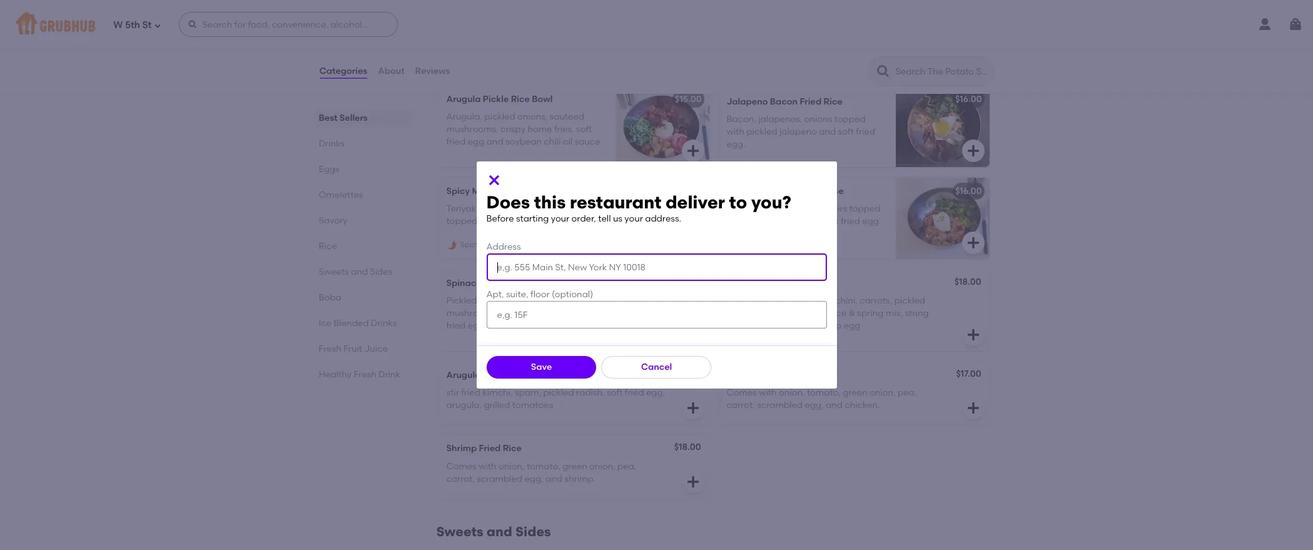 Task type: vqa. For each thing, say whether or not it's contained in the screenshot.
Jalapeno Bacon Fried Rice image
yes



Task type: locate. For each thing, give the bounding box(es) containing it.
drinks up the juice
[[371, 318, 397, 329]]

1 horizontal spatial egg.
[[727, 139, 746, 150]]

0 horizontal spatial beef,
[[481, 203, 502, 214]]

0 vertical spatial sauce.
[[575, 137, 603, 147]]

carrot, inside comes with onion, tomato, green onion, pea, carrot, scrambled egg, and chicken.
[[727, 400, 755, 411]]

bean
[[531, 321, 553, 331]]

0 horizontal spatial fresh
[[319, 344, 342, 354]]

sweets and sides
[[319, 267, 393, 277], [436, 524, 551, 540]]

svg image for comes with onion, tomato, green onion, pea, carrot, scrambled egg, and shrimp.
[[686, 475, 701, 490]]

2 horizontal spatial teriyaki
[[727, 295, 759, 306]]

1 $16.00 from the top
[[955, 94, 982, 104]]

fried up spam,
[[515, 370, 536, 380]]

healthy
[[319, 369, 352, 380]]

1 vertical spatial onions,
[[763, 203, 793, 214]]

sweets
[[319, 267, 349, 277], [436, 524, 484, 540]]

teriyaki beef, sauteed mushrooms, jalapeno, onions topped with soft fried egg.
[[446, 203, 664, 227]]

mushrooms, down the arugula,
[[446, 124, 499, 135]]

2 vertical spatial $18.00
[[674, 442, 701, 453]]

topped inside hot link, onions, bell peppers topped with fresh cilantro and soft fried egg.
[[850, 203, 881, 214]]

w
[[113, 19, 123, 30]]

sauce.
[[575, 137, 603, 147], [555, 321, 583, 331]]

2 $15.00 from the top
[[675, 278, 702, 288]]

fried inside bacon, jalapenos, onions topped with pickled jalapeno and soft fried egg.
[[856, 127, 876, 137]]

1 vertical spatial bowl
[[548, 278, 569, 288]]

2 vertical spatial mushrooms,
[[446, 308, 499, 319]]

1 crispy from the top
[[501, 124, 526, 135]]

0 vertical spatial $16.00
[[955, 94, 982, 104]]

0 horizontal spatial onions,
[[518, 111, 548, 122]]

0 horizontal spatial tomato,
[[527, 461, 561, 472]]

fries, up oil
[[554, 124, 574, 135]]

sauteed up bean
[[521, 295, 556, 306]]

stir fried kimchi, spam, pickled radish, soft fried egg, arugula, grilled tomatoes
[[446, 387, 665, 411]]

arugula for stir
[[446, 370, 481, 380]]

1 horizontal spatial tomato,
[[807, 387, 841, 398]]

2 crispy from the top
[[501, 308, 526, 319]]

bacon, jalapenos, onions topped with pickled jalapeno and soft fried egg.
[[727, 114, 876, 150]]

2 horizontal spatial egg.
[[863, 216, 881, 227]]

home up chili
[[528, 124, 552, 135]]

egg inside teriyaki beef, sautéed zucchini, carrots, pickled cucumber, shredded lettuce &  spring mix, string hash browns, sunny side up egg
[[844, 321, 861, 331]]

soft inside bacon, jalapenos, onions topped with pickled jalapeno and soft fried egg.
[[838, 127, 854, 137]]

reviews button
[[415, 49, 451, 94]]

1 vertical spatial comes
[[446, 461, 477, 472]]

1 vertical spatial crispy
[[501, 308, 526, 319]]

1 vertical spatial topped
[[850, 203, 881, 214]]

1 vertical spatial sweets and sides
[[436, 524, 551, 540]]

grilled
[[484, 400, 510, 411]]

apt, suite, floor (optional)
[[487, 289, 593, 300]]

fried up bell on the right
[[801, 186, 823, 196]]

pickled up tomatoes
[[543, 387, 574, 398]]

onions right us
[[636, 203, 664, 214]]

egg. inside hot link, onions, bell peppers topped with fresh cilantro and soft fried egg.
[[863, 216, 881, 227]]

$15.00 for potsack
[[675, 278, 702, 288]]

0 vertical spatial scrambled
[[757, 400, 803, 411]]

mushrooms, for spinach jalapeno rice bowl
[[446, 308, 499, 319]]

onions up jalapeno
[[805, 114, 832, 124]]

0 horizontal spatial sweets and sides
[[319, 267, 393, 277]]

zucchini,
[[821, 295, 858, 306]]

mushrooms, inside pickled jalapeno, sauteed mushrooms, crispy home fries, soft fried egg and black bean sauce.
[[446, 308, 499, 319]]

beef, inside teriyaki beef, sauteed mushrooms, jalapeno, onions topped with soft fried egg.
[[481, 203, 502, 214]]

0 horizontal spatial onions
[[636, 203, 664, 214]]

jalapeno, inside teriyaki beef, sauteed mushrooms, jalapeno, onions topped with soft fried egg.
[[595, 203, 634, 214]]

egg. inside bacon, jalapenos, onions topped with pickled jalapeno and soft fried egg.
[[727, 139, 746, 150]]

1 arugula from the top
[[446, 94, 481, 104]]

rice down savory
[[319, 241, 337, 252]]

with inside teriyaki beef, sauteed mushrooms, jalapeno, onions topped with soft fried egg.
[[480, 216, 498, 227]]

comes inside comes with onion, tomato, green onion, pea, carrot, scrambled egg, and shrimp.
[[446, 461, 477, 472]]

1 home from the top
[[528, 124, 552, 135]]

0 vertical spatial pea,
[[898, 387, 917, 398]]

onions inside teriyaki beef, sauteed mushrooms, jalapeno, onions topped with soft fried egg.
[[636, 203, 664, 214]]

arugula pickle rice bowl image
[[615, 85, 709, 167]]

2 $17.00 from the left
[[956, 368, 982, 379]]

sauce. right oil
[[575, 137, 603, 147]]

fruit
[[344, 344, 362, 354]]

1 vertical spatial tomato,
[[527, 461, 561, 472]]

0 vertical spatial arugula
[[446, 94, 481, 104]]

pickled up string
[[895, 295, 926, 306]]

0 vertical spatial sweets and sides
[[319, 267, 393, 277]]

mushrooms, left 'tell'
[[541, 203, 593, 214]]

pickled down 'arugula pickle rice bowl'
[[485, 111, 515, 122]]

svg image
[[1288, 17, 1303, 32], [154, 22, 162, 29], [487, 173, 502, 188], [686, 235, 701, 250], [966, 235, 981, 250], [686, 327, 701, 342], [966, 327, 981, 342], [686, 401, 701, 416]]

0 horizontal spatial green
[[563, 461, 587, 472]]

radish,
[[576, 387, 605, 398]]

mushrooms, down pickled
[[446, 308, 499, 319]]

0 vertical spatial topped
[[835, 114, 866, 124]]

boba
[[319, 292, 341, 303]]

1 vertical spatial $18.00
[[955, 276, 982, 287]]

0 vertical spatial jalapeno
[[727, 96, 768, 107]]

peppers
[[812, 203, 847, 214]]

0 vertical spatial crispy
[[501, 124, 526, 135]]

crispy inside arugula, pickled onions, sauteed mushrooms, crispy home fries, soft fried egg and soybean chili oil sauce.
[[501, 124, 526, 135]]

1 horizontal spatial sweets
[[436, 524, 484, 540]]

string
[[905, 308, 929, 319]]

egg inside arugula, pickled onions, sauteed mushrooms, crispy home fries, soft fried egg and soybean chili oil sauce.
[[468, 137, 485, 147]]

1 vertical spatial beef,
[[761, 295, 782, 306]]

with inside comes with onion, tomato, green onion, pea, carrot, scrambled egg, and chicken.
[[759, 387, 777, 398]]

teriyaki inside teriyaki beef, sauteed mushrooms, jalapeno, onions topped with soft fried egg.
[[446, 203, 478, 214]]

1 $15.00 from the top
[[675, 94, 702, 104]]

1 horizontal spatial green
[[843, 387, 868, 398]]

1 horizontal spatial $17.00
[[956, 368, 982, 379]]

scrambled inside comes with onion, tomato, green onion, pea, carrot, scrambled egg, and chicken.
[[757, 400, 803, 411]]

1 horizontal spatial egg,
[[646, 387, 665, 398]]

0 vertical spatial home
[[528, 124, 552, 135]]

carrot, for comes with onion, tomato, green onion, pea, carrot, scrambled egg, and shrimp.
[[446, 474, 475, 484]]

onions, up soybean
[[518, 111, 548, 122]]

beef, for shredded
[[761, 295, 782, 306]]

beef, for with
[[481, 203, 502, 214]]

1 vertical spatial drinks
[[371, 318, 397, 329]]

2 $16.00 from the top
[[955, 186, 982, 196]]

arugula, pickled onions, sauteed mushrooms, crispy home fries, soft fried egg and soybean chili oil sauce.
[[446, 111, 603, 147]]

carrot, inside comes with onion, tomato, green onion, pea, carrot, scrambled egg, and shrimp.
[[446, 474, 475, 484]]

soft inside teriyaki beef, sauteed mushrooms, jalapeno, onions topped with soft fried egg.
[[500, 216, 516, 227]]

order,
[[572, 214, 596, 224]]

egg, inside comes with onion, tomato, green onion, pea, carrot, scrambled egg, and chicken.
[[805, 400, 824, 411]]

sides down comes with onion, tomato, green onion, pea, carrot, scrambled egg, and shrimp. on the left of the page
[[516, 524, 551, 540]]

us
[[613, 214, 623, 224]]

jalapeno, inside pickled jalapeno, sauteed mushrooms, crispy home fries, soft fried egg and black bean sauce.
[[479, 295, 519, 306]]

&
[[849, 308, 855, 319]]

0 vertical spatial mushrooms,
[[446, 124, 499, 135]]

comes inside comes with onion, tomato, green onion, pea, carrot, scrambled egg, and chicken.
[[727, 387, 757, 398]]

1 vertical spatial arugula
[[446, 370, 481, 380]]

soft
[[576, 124, 592, 135], [838, 127, 854, 137], [500, 216, 516, 227], [823, 216, 839, 227], [576, 308, 592, 319], [607, 387, 623, 398]]

pickled jalapeno, sauteed mushrooms, crispy home fries, soft fried egg and black bean sauce.
[[446, 295, 592, 331]]

1 horizontal spatial jalapeno,
[[595, 203, 634, 214]]

0 horizontal spatial hot
[[727, 203, 742, 214]]

onions, inside arugula, pickled onions, sauteed mushrooms, crispy home fries, soft fried egg and soybean chili oil sauce.
[[518, 111, 548, 122]]

hot left link
[[764, 186, 779, 196]]

fried up teriyaki beef, sauteed mushrooms, jalapeno, onions topped with soft fried egg.
[[554, 186, 576, 196]]

0 vertical spatial carrot,
[[727, 400, 755, 411]]

tomato, inside comes with onion, tomato, green onion, pea, carrot, scrambled egg, and chicken.
[[807, 387, 841, 398]]

beef, down mushroom
[[481, 203, 502, 214]]

1 vertical spatial sauce.
[[555, 321, 583, 331]]

1 horizontal spatial your
[[625, 214, 643, 224]]

egg down pickled
[[468, 321, 485, 331]]

0 vertical spatial sweets
[[319, 267, 349, 277]]

sauteed inside arugula, pickled onions, sauteed mushrooms, crispy home fries, soft fried egg and soybean chili oil sauce.
[[550, 111, 585, 122]]

sauteed inside teriyaki beef, sauteed mushrooms, jalapeno, onions topped with soft fried egg.
[[504, 203, 538, 214]]

0 horizontal spatial pea,
[[618, 461, 637, 472]]

egg. for jalapeno,
[[539, 216, 558, 227]]

1 horizontal spatial onions
[[805, 114, 832, 124]]

0 vertical spatial bowl
[[532, 94, 553, 104]]

teriyaki for potsack bibimbap
[[727, 295, 759, 306]]

crispy up soybean
[[501, 124, 526, 135]]

bowl up (optional)
[[548, 278, 569, 288]]

savory tab
[[319, 214, 406, 227]]

1 vertical spatial fresh
[[354, 369, 377, 380]]

up
[[831, 321, 842, 331]]

hot left link,
[[727, 203, 742, 214]]

drinks
[[319, 138, 345, 149], [371, 318, 397, 329]]

onions, up cilantro
[[763, 203, 793, 214]]

0 vertical spatial fresh
[[319, 344, 342, 354]]

$16.00 for bacon, jalapenos, onions topped with pickled jalapeno and soft fried egg.
[[955, 94, 982, 104]]

sauteed up oil
[[550, 111, 585, 122]]

rice up order, at the left of page
[[578, 186, 597, 196]]

spicy
[[446, 186, 470, 196], [460, 240, 480, 249]]

0 vertical spatial jalapeno,
[[595, 203, 634, 214]]

your down this
[[551, 214, 570, 224]]

sauce. right bean
[[555, 321, 583, 331]]

5th
[[125, 19, 140, 30]]

jalapeno
[[780, 127, 817, 137]]

egg inside pickled jalapeno, sauteed mushrooms, crispy home fries, soft fried egg and black bean sauce.
[[468, 321, 485, 331]]

cilantro
[[727, 186, 762, 196]]

1 $17.00 from the left
[[676, 368, 701, 379]]

1 vertical spatial $16.00
[[955, 186, 982, 196]]

1 vertical spatial $15.00
[[675, 278, 702, 288]]

tomato, for shrimp.
[[527, 461, 561, 472]]

your right us
[[625, 214, 643, 224]]

1 vertical spatial sauteed
[[504, 203, 538, 214]]

potsack bibimbap
[[727, 278, 806, 288]]

0 vertical spatial beef,
[[481, 203, 502, 214]]

sides up boba "tab"
[[370, 267, 393, 277]]

1 vertical spatial carrot,
[[446, 474, 475, 484]]

sauteed down spicy mushroom teriyaki fried rice
[[504, 203, 538, 214]]

green up chicken.
[[843, 387, 868, 398]]

you?
[[751, 191, 792, 213]]

1 vertical spatial jalapeno
[[484, 278, 525, 288]]

fresh left fruit
[[319, 344, 342, 354]]

starting
[[516, 214, 549, 224]]

oil
[[563, 137, 573, 147]]

arugula up the arugula,
[[446, 94, 481, 104]]

spicy left mushroom
[[446, 186, 470, 196]]

pea, inside comes with onion, tomato, green onion, pea, carrot, scrambled egg, and chicken.
[[898, 387, 917, 398]]

$17.00 for stir fried kimchi, spam, pickled radish, soft fried egg, arugula, grilled tomatoes
[[676, 368, 701, 379]]

hot
[[764, 186, 779, 196], [727, 203, 742, 214]]

1 horizontal spatial scrambled
[[757, 400, 803, 411]]

egg, down cancel button
[[646, 387, 665, 398]]

best sellers tab
[[319, 111, 406, 125]]

egg. inside teriyaki beef, sauteed mushrooms, jalapeno, onions topped with soft fried egg.
[[539, 216, 558, 227]]

sweets and sides tab
[[319, 265, 406, 278]]

pea, inside comes with onion, tomato, green onion, pea, carrot, scrambled egg, and shrimp.
[[618, 461, 637, 472]]

shrimp
[[446, 443, 477, 454]]

pea, for comes with onion, tomato, green onion, pea, carrot, scrambled egg, and chicken.
[[898, 387, 917, 398]]

0 horizontal spatial teriyaki
[[446, 203, 478, 214]]

pickled
[[485, 111, 515, 122], [747, 127, 778, 137], [895, 295, 926, 306], [543, 387, 574, 398]]

onions inside bacon, jalapenos, onions topped with pickled jalapeno and soft fried egg.
[[805, 114, 832, 124]]

arugula
[[446, 94, 481, 104], [446, 370, 481, 380]]

green inside comes with onion, tomato, green onion, pea, carrot, scrambled egg, and chicken.
[[843, 387, 868, 398]]

egg, for comes with onion, tomato, green onion, pea, carrot, scrambled egg, and shrimp.
[[525, 474, 544, 484]]

0 horizontal spatial carrot,
[[446, 474, 475, 484]]

0 horizontal spatial jalapeno,
[[479, 295, 519, 306]]

1 vertical spatial hot
[[727, 203, 742, 214]]

egg, inside comes with onion, tomato, green onion, pea, carrot, scrambled egg, and shrimp.
[[525, 474, 544, 484]]

egg down "&"
[[844, 321, 861, 331]]

0 horizontal spatial egg,
[[525, 474, 544, 484]]

2 home from the top
[[528, 308, 552, 319]]

green up shrimp.
[[563, 461, 587, 472]]

teriyaki inside teriyaki beef, sautéed zucchini, carrots, pickled cucumber, shredded lettuce &  spring mix, string hash browns, sunny side up egg
[[727, 295, 759, 306]]

drinks up eggs
[[319, 138, 345, 149]]

crispy up black
[[501, 308, 526, 319]]

crispy
[[501, 124, 526, 135], [501, 308, 526, 319]]

link,
[[744, 203, 761, 214]]

fresh fruit juice tab
[[319, 342, 406, 355]]

rice
[[436, 56, 466, 72], [511, 94, 530, 104], [824, 96, 843, 107], [578, 186, 597, 196], [825, 186, 844, 196], [319, 241, 337, 252], [527, 278, 546, 288], [538, 370, 557, 380], [503, 443, 522, 454]]

0 vertical spatial comes
[[727, 387, 757, 398]]

beef, inside teriyaki beef, sautéed zucchini, carrots, pickled cucumber, shredded lettuce &  spring mix, string hash browns, sunny side up egg
[[761, 295, 782, 306]]

and inside arugula, pickled onions, sauteed mushrooms, crispy home fries, soft fried egg and soybean chili oil sauce.
[[487, 137, 504, 147]]

stir
[[446, 387, 459, 398]]

home inside arugula, pickled onions, sauteed mushrooms, crispy home fries, soft fried egg and soybean chili oil sauce.
[[528, 124, 552, 135]]

0 vertical spatial egg,
[[646, 387, 665, 398]]

egg, inside stir fried kimchi, spam, pickled radish, soft fried egg, arugula, grilled tomatoes
[[646, 387, 665, 398]]

0 vertical spatial spicy
[[446, 186, 470, 196]]

and inside tab
[[351, 267, 368, 277]]

0 vertical spatial onions,
[[518, 111, 548, 122]]

carrot,
[[727, 400, 755, 411], [446, 474, 475, 484]]

0 vertical spatial teriyaki
[[519, 186, 552, 196]]

1 horizontal spatial drinks
[[371, 318, 397, 329]]

pickled inside bacon, jalapenos, onions topped with pickled jalapeno and soft fried egg.
[[747, 127, 778, 137]]

fries, down (optional)
[[554, 308, 574, 319]]

fresh
[[319, 344, 342, 354], [354, 369, 377, 380]]

svg image
[[188, 19, 198, 29], [686, 143, 701, 158], [966, 143, 981, 158], [966, 401, 981, 416], [686, 475, 701, 490]]

2 arugula from the top
[[446, 370, 481, 380]]

0 horizontal spatial your
[[551, 214, 570, 224]]

and
[[819, 127, 836, 137], [487, 137, 504, 147], [804, 216, 821, 227], [351, 267, 368, 277], [487, 321, 504, 331], [826, 400, 843, 411], [546, 474, 563, 484], [487, 524, 512, 540]]

pickled inside arugula, pickled onions, sauteed mushrooms, crispy home fries, soft fried egg and soybean chili oil sauce.
[[485, 111, 515, 122]]

rice up peppers
[[825, 186, 844, 196]]

1 vertical spatial pea,
[[618, 461, 637, 472]]

egg down the arugula,
[[468, 137, 485, 147]]

$17.00
[[676, 368, 701, 379], [956, 368, 982, 379]]

0 vertical spatial green
[[843, 387, 868, 398]]

jalapeno up 'bacon,'
[[727, 96, 768, 107]]

teriyaki
[[519, 186, 552, 196], [446, 203, 478, 214], [727, 295, 759, 306]]

1 horizontal spatial fresh
[[354, 369, 377, 380]]

sauteed inside pickled jalapeno, sauteed mushrooms, crispy home fries, soft fried egg and black bean sauce.
[[521, 295, 556, 306]]

egg,
[[646, 387, 665, 398], [805, 400, 824, 411], [525, 474, 544, 484]]

w 5th st
[[113, 19, 152, 30]]

2 horizontal spatial egg,
[[805, 400, 824, 411]]

arugula pickle rice bowl
[[446, 94, 553, 104]]

scrambled for comes with onion, tomato, green onion, pea, carrot, scrambled egg, and shrimp.
[[477, 474, 523, 484]]

jalapeno
[[727, 96, 768, 107], [484, 278, 525, 288]]

0 vertical spatial sauteed
[[550, 111, 585, 122]]

rice inside tab
[[319, 241, 337, 252]]

main navigation navigation
[[0, 0, 1313, 49]]

2 vertical spatial teriyaki
[[727, 295, 759, 306]]

deliver
[[666, 191, 725, 213]]

fried right bacon on the right
[[800, 96, 822, 107]]

egg, left chicken.
[[805, 400, 824, 411]]

teriyaki up cucumber,
[[727, 295, 759, 306]]

arugula kimchi fried rice
[[446, 370, 557, 380]]

pickled down jalapenos,
[[747, 127, 778, 137]]

topped inside teriyaki beef, sauteed mushrooms, jalapeno, onions topped with soft fried egg.
[[446, 216, 478, 227]]

fried inside teriyaki beef, sauteed mushrooms, jalapeno, onions topped with soft fried egg.
[[518, 216, 537, 227]]

jalapeno bacon fried rice image
[[896, 85, 990, 167]]

scrambled inside comes with onion, tomato, green onion, pea, carrot, scrambled egg, and shrimp.
[[477, 474, 523, 484]]

0 horizontal spatial drinks
[[319, 138, 345, 149]]

1 horizontal spatial comes
[[727, 387, 757, 398]]

fresh left drink
[[354, 369, 377, 380]]

mushrooms, for spicy mushroom teriyaki fried rice
[[541, 203, 593, 214]]

beef, down potsack bibimbap
[[761, 295, 782, 306]]

with inside comes with onion, tomato, green onion, pea, carrot, scrambled egg, and shrimp.
[[479, 461, 497, 472]]

pea,
[[898, 387, 917, 398], [618, 461, 637, 472]]

crispy inside pickled jalapeno, sauteed mushrooms, crispy home fries, soft fried egg and black bean sauce.
[[501, 308, 526, 319]]

teriyaki down mushroom
[[446, 203, 478, 214]]

1 vertical spatial onions
[[636, 203, 664, 214]]

0 vertical spatial fries,
[[554, 124, 574, 135]]

rice up apt, suite, floor (optional)
[[527, 278, 546, 288]]

1 horizontal spatial carrot,
[[727, 400, 755, 411]]

home up bean
[[528, 308, 552, 319]]

cilantro hot link fried rice image
[[896, 177, 990, 259]]

shrimp fried rice
[[446, 443, 522, 454]]

$18.00
[[674, 184, 701, 195], [955, 276, 982, 287], [674, 442, 701, 453]]

onion,
[[779, 387, 805, 398], [870, 387, 896, 398], [499, 461, 525, 472], [590, 461, 615, 472]]

1 fries, from the top
[[554, 124, 574, 135]]

egg, left shrimp.
[[525, 474, 544, 484]]

healthy fresh drink tab
[[319, 368, 406, 381]]

$18.00 for comes with onion, tomato, green onion, pea, carrot, scrambled egg, and shrimp.
[[674, 442, 701, 453]]

1 vertical spatial sides
[[516, 524, 551, 540]]

1 horizontal spatial onions,
[[763, 203, 793, 214]]

onions, inside hot link, onions, bell peppers topped with fresh cilantro and soft fried egg.
[[763, 203, 793, 214]]

0 horizontal spatial sweets
[[319, 267, 349, 277]]

0 horizontal spatial $17.00
[[676, 368, 701, 379]]

mushroom
[[472, 186, 517, 196]]

fries, inside pickled jalapeno, sauteed mushrooms, crispy home fries, soft fried egg and black bean sauce.
[[554, 308, 574, 319]]

1 vertical spatial fries,
[[554, 308, 574, 319]]

e,g. 15F search field
[[487, 301, 827, 329]]

(optional)
[[552, 289, 593, 300]]

1 vertical spatial scrambled
[[477, 474, 523, 484]]

tomato, inside comes with onion, tomato, green onion, pea, carrot, scrambled egg, and shrimp.
[[527, 461, 561, 472]]

spinach jalapeno rice bowl
[[446, 278, 569, 288]]

1 vertical spatial spicy
[[460, 240, 480, 249]]

mushrooms, inside teriyaki beef, sauteed mushrooms, jalapeno, onions topped with soft fried egg.
[[541, 203, 593, 214]]

teriyaki up 'starting'
[[519, 186, 552, 196]]

hot inside hot link, onions, bell peppers topped with fresh cilantro and soft fried egg.
[[727, 203, 742, 214]]

spicy right spicy icon
[[460, 240, 480, 249]]

2 vertical spatial topped
[[446, 216, 478, 227]]

cancel button
[[602, 356, 712, 379]]

1 horizontal spatial jalapeno
[[727, 96, 768, 107]]

1 horizontal spatial pea,
[[898, 387, 917, 398]]

1 vertical spatial teriyaki
[[446, 203, 478, 214]]

bowl up arugula, pickled onions, sauteed mushrooms, crispy home fries, soft fried egg and soybean chili oil sauce.
[[532, 94, 553, 104]]

1 your from the left
[[551, 214, 570, 224]]

suite,
[[506, 289, 529, 300]]

tomato,
[[807, 387, 841, 398], [527, 461, 561, 472]]

0 horizontal spatial scrambled
[[477, 474, 523, 484]]

arugula up stir
[[446, 370, 481, 380]]

0 horizontal spatial sides
[[370, 267, 393, 277]]

fries, inside arugula, pickled onions, sauteed mushrooms, crispy home fries, soft fried egg and soybean chili oil sauce.
[[554, 124, 574, 135]]

2 fries, from the top
[[554, 308, 574, 319]]

bowl
[[532, 94, 553, 104], [548, 278, 569, 288]]

onions
[[805, 114, 832, 124], [636, 203, 664, 214]]

green inside comes with onion, tomato, green onion, pea, carrot, scrambled egg, and shrimp.
[[563, 461, 587, 472]]

jalapeno up apt,
[[484, 278, 525, 288]]



Task type: describe. For each thing, give the bounding box(es) containing it.
sweets inside "sweets and sides" tab
[[319, 267, 349, 277]]

browns,
[[750, 321, 783, 331]]

tell
[[598, 214, 611, 224]]

healthy fresh drink
[[319, 369, 400, 380]]

soybean
[[506, 137, 542, 147]]

and inside bacon, jalapenos, onions topped with pickled jalapeno and soft fried egg.
[[819, 127, 836, 137]]

arugula for arugula,
[[446, 94, 481, 104]]

spinach
[[446, 278, 482, 288]]

jalapeno bacon fried rice
[[727, 96, 843, 107]]

0 vertical spatial $18.00
[[674, 184, 701, 195]]

teriyaki beef, sautéed zucchini, carrots, pickled cucumber, shredded lettuce &  spring mix, string hash browns, sunny side up egg
[[727, 295, 929, 331]]

pickled inside teriyaki beef, sautéed zucchini, carrots, pickled cucumber, shredded lettuce &  spring mix, string hash browns, sunny side up egg
[[895, 295, 926, 306]]

green for shrimp.
[[563, 461, 587, 472]]

$17.00 for comes with onion, tomato, green onion, pea, carrot, scrambled egg, and chicken.
[[956, 368, 982, 379]]

with inside bacon, jalapenos, onions topped with pickled jalapeno and soft fried egg.
[[727, 127, 745, 137]]

egg. for with
[[727, 139, 746, 150]]

eggs
[[319, 164, 339, 175]]

soft inside stir fried kimchi, spam, pickled radish, soft fried egg, arugula, grilled tomatoes
[[607, 387, 623, 398]]

carrot, for comes with onion, tomato, green onion, pea, carrot, scrambled egg, and chicken.
[[727, 400, 755, 411]]

green for chicken.
[[843, 387, 868, 398]]

cucumber,
[[727, 308, 772, 319]]

with inside hot link, onions, bell peppers topped with fresh cilantro and soft fried egg.
[[727, 216, 745, 227]]

cilantro hot link fried rice
[[727, 186, 844, 196]]

rice up comes with onion, tomato, green onion, pea, carrot, scrambled egg, and shrimp. on the left of the page
[[503, 443, 522, 454]]

comes for comes with onion, tomato, green onion, pea, carrot, scrambled egg, and shrimp.
[[446, 461, 477, 472]]

arugula,
[[446, 111, 482, 122]]

pickled inside stir fried kimchi, spam, pickled radish, soft fried egg, arugula, grilled tomatoes
[[543, 387, 574, 398]]

this
[[534, 191, 566, 213]]

floor
[[531, 289, 550, 300]]

onions, for rice
[[518, 111, 548, 122]]

ice blended drinks
[[319, 318, 397, 329]]

save button
[[487, 356, 597, 379]]

fried inside hot link, onions, bell peppers topped with fresh cilantro and soft fried egg.
[[841, 216, 860, 227]]

categories button
[[319, 49, 368, 94]]

chili
[[544, 137, 561, 147]]

bacon
[[770, 96, 798, 107]]

Search The Potato Sack search field
[[895, 66, 990, 78]]

tomato, for chicken.
[[807, 387, 841, 398]]

sauce. inside pickled jalapeno, sauteed mushrooms, crispy home fries, soft fried egg and black bean sauce.
[[555, 321, 583, 331]]

sides inside "sweets and sides" tab
[[370, 267, 393, 277]]

1 horizontal spatial teriyaki
[[519, 186, 552, 196]]

$15.00 for jalapeno
[[675, 94, 702, 104]]

bacon,
[[727, 114, 756, 124]]

scrambled for comes with onion, tomato, green onion, pea, carrot, scrambled egg, and chicken.
[[757, 400, 803, 411]]

spicy mushroom teriyaki fried rice
[[446, 186, 597, 196]]

egg, for comes with onion, tomato, green onion, pea, carrot, scrambled egg, and chicken.
[[805, 400, 824, 411]]

1 vertical spatial sweets
[[436, 524, 484, 540]]

soft inside pickled jalapeno, sauteed mushrooms, crispy home fries, soft fried egg and black bean sauce.
[[576, 308, 592, 319]]

rice right pickle at the left top of page
[[511, 94, 530, 104]]

fresh
[[747, 216, 768, 227]]

spam,
[[515, 387, 541, 398]]

juice
[[364, 344, 388, 354]]

sweets and sides inside tab
[[319, 267, 393, 277]]

sellers
[[340, 113, 368, 123]]

and inside comes with onion, tomato, green onion, pea, carrot, scrambled egg, and shrimp.
[[546, 474, 563, 484]]

1 horizontal spatial sweets and sides
[[436, 524, 551, 540]]

omelettes
[[319, 190, 363, 200]]

st
[[142, 19, 152, 30]]

spring
[[857, 308, 884, 319]]

svg image for comes with onion, tomato, green onion, pea, carrot, scrambled egg, and chicken.
[[966, 401, 981, 416]]

0 horizontal spatial jalapeno
[[484, 278, 525, 288]]

ice blended drinks tab
[[319, 317, 406, 330]]

teriyaki for spicy mushroom teriyaki fried rice
[[446, 203, 478, 214]]

e,g. 555 Main St, New York NY 10018 search field
[[487, 253, 827, 281]]

mix,
[[886, 308, 903, 319]]

fried inside pickled jalapeno, sauteed mushrooms, crispy home fries, soft fried egg and black bean sauce.
[[446, 321, 466, 331]]

shredded
[[774, 308, 815, 319]]

restaurant
[[570, 191, 662, 213]]

sauteed for teriyaki
[[504, 203, 538, 214]]

svg image for arugula, pickled onions, sauteed mushrooms, crispy home fries, soft fried egg and soybean chili oil sauce.
[[686, 143, 701, 158]]

bell
[[795, 203, 810, 214]]

best sellers
[[319, 113, 368, 123]]

fried right shrimp
[[479, 443, 501, 454]]

topped inside bacon, jalapenos, onions topped with pickled jalapeno and soft fried egg.
[[835, 114, 866, 124]]

svg image inside 'main navigation' navigation
[[188, 19, 198, 29]]

soft inside arugula, pickled onions, sauteed mushrooms, crispy home fries, soft fried egg and soybean chili oil sauce.
[[576, 124, 592, 135]]

search icon image
[[876, 64, 891, 79]]

kimchi
[[483, 370, 513, 380]]

categories
[[319, 66, 367, 76]]

spicy for spicy mushroom teriyaki fried rice
[[446, 186, 470, 196]]

jalapenos,
[[759, 114, 802, 124]]

rice tab
[[319, 240, 406, 253]]

link
[[782, 186, 799, 196]]

boba tab
[[319, 291, 406, 304]]

bowl for spinach jalapeno rice bowl
[[548, 278, 569, 288]]

1 horizontal spatial sides
[[516, 524, 551, 540]]

and inside comes with onion, tomato, green onion, pea, carrot, scrambled egg, and chicken.
[[826, 400, 843, 411]]

drinks inside tab
[[319, 138, 345, 149]]

rice up bacon, jalapenos, onions topped with pickled jalapeno and soft fried egg.
[[824, 96, 843, 107]]

bowl for arugula pickle rice bowl
[[532, 94, 553, 104]]

comes with onion, tomato, green onion, pea, carrot, scrambled egg, and shrimp.
[[446, 461, 637, 484]]

about button
[[377, 49, 405, 94]]

to
[[729, 191, 747, 213]]

comes with onion, tomato, green onion, pea, carrot, scrambled egg, and chicken.
[[727, 387, 917, 411]]

reviews
[[415, 66, 450, 76]]

shrimp.
[[565, 474, 596, 484]]

sunny
[[785, 321, 809, 331]]

blended
[[334, 318, 369, 329]]

fresh fruit juice
[[319, 344, 388, 354]]

comes for comes with onion, tomato, green onion, pea, carrot, scrambled egg, and chicken.
[[727, 387, 757, 398]]

rice up the arugula,
[[436, 56, 466, 72]]

pea, for comes with onion, tomato, green onion, pea, carrot, scrambled egg, and shrimp.
[[618, 461, 637, 472]]

and inside hot link, onions, bell peppers topped with fresh cilantro and soft fried egg.
[[804, 216, 821, 227]]

spicy image
[[446, 240, 458, 251]]

sauce. inside arugula, pickled onions, sauteed mushrooms, crispy home fries, soft fried egg and soybean chili oil sauce.
[[575, 137, 603, 147]]

kimchi,
[[483, 387, 513, 398]]

mushrooms, inside arugula, pickled onions, sauteed mushrooms, crispy home fries, soft fried egg and soybean chili oil sauce.
[[446, 124, 499, 135]]

tomatoes
[[512, 400, 553, 411]]

2 your from the left
[[625, 214, 643, 224]]

drinks tab
[[319, 137, 406, 150]]

side
[[811, 321, 829, 331]]

and inside pickled jalapeno, sauteed mushrooms, crispy home fries, soft fried egg and black bean sauce.
[[487, 321, 504, 331]]

svg image for bacon, jalapenos, onions topped with pickled jalapeno and soft fried egg.
[[966, 143, 981, 158]]

before
[[487, 214, 514, 224]]

potsack
[[727, 278, 762, 288]]

about
[[378, 66, 405, 76]]

sauteed for rice
[[521, 295, 556, 306]]

pickled
[[446, 295, 477, 306]]

cancel
[[641, 362, 672, 372]]

home inside pickled jalapeno, sauteed mushrooms, crispy home fries, soft fried egg and black bean sauce.
[[528, 308, 552, 319]]

omelettes tab
[[319, 188, 406, 201]]

fried inside arugula, pickled onions, sauteed mushrooms, crispy home fries, soft fried egg and soybean chili oil sauce.
[[446, 137, 466, 147]]

drinks inside tab
[[371, 318, 397, 329]]

pickle
[[483, 94, 509, 104]]

bibimbap
[[764, 278, 806, 288]]

address.
[[645, 214, 681, 224]]

spicy for spicy
[[460, 240, 480, 249]]

address
[[487, 241, 521, 252]]

0 vertical spatial hot
[[764, 186, 779, 196]]

ice
[[319, 318, 332, 329]]

drink
[[379, 369, 400, 380]]

carrots,
[[860, 295, 893, 306]]

does
[[487, 191, 530, 213]]

rice up stir fried kimchi, spam, pickled radish, soft fried egg, arugula, grilled tomatoes
[[538, 370, 557, 380]]

cilantro
[[770, 216, 802, 227]]

$16.00 for hot link, onions, bell peppers topped with fresh cilantro and soft fried egg.
[[955, 186, 982, 196]]

onions, for link
[[763, 203, 793, 214]]

lettuce
[[817, 308, 847, 319]]

chicken.
[[845, 400, 880, 411]]

eggs tab
[[319, 163, 406, 176]]

arugula,
[[446, 400, 482, 411]]

spinach jalapeno rice bowl image
[[615, 269, 709, 351]]

soft inside hot link, onions, bell peppers topped with fresh cilantro and soft fried egg.
[[823, 216, 839, 227]]

best
[[319, 113, 338, 123]]

hot link, onions, bell peppers topped with fresh cilantro and soft fried egg.
[[727, 203, 881, 227]]

$18.00 for teriyaki beef, sautéed zucchini, carrots, pickled cucumber, shredded lettuce &  spring mix, string hash browns, sunny side up egg
[[955, 276, 982, 287]]

hash
[[727, 321, 747, 331]]

does this restaurant deliver to you? before starting your order, tell us your address.
[[487, 191, 792, 224]]



